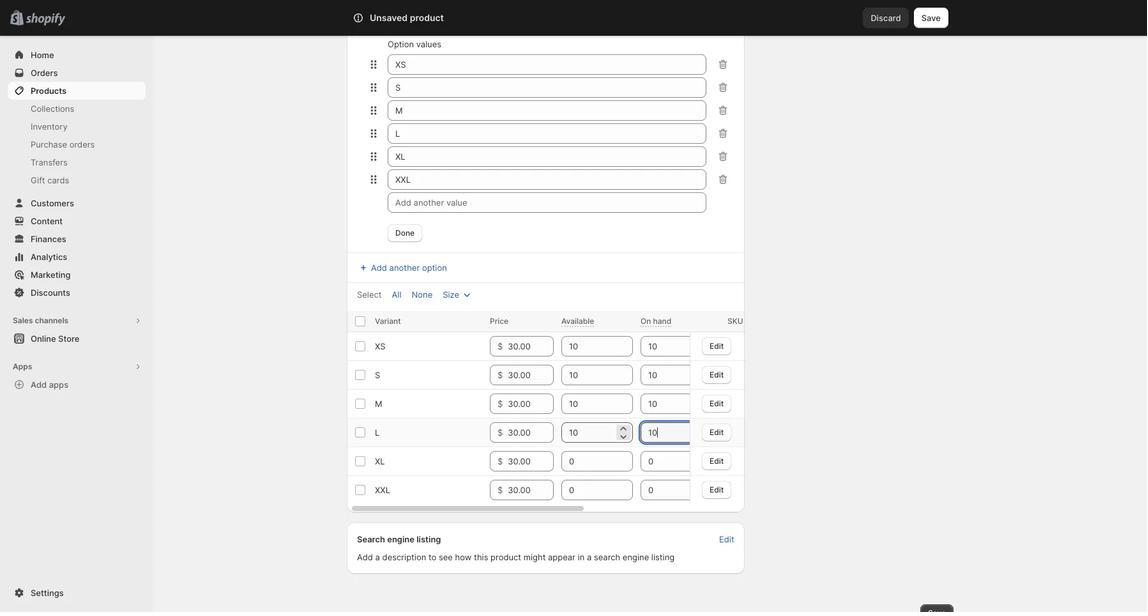 Task type: describe. For each thing, give the bounding box(es) containing it.
variant
[[375, 316, 401, 326]]

purchase orders link
[[8, 135, 146, 153]]

size
[[443, 290, 460, 300]]

search
[[594, 552, 621, 562]]

channels
[[35, 316, 68, 325]]

unsaved product
[[370, 12, 444, 23]]

orders link
[[8, 64, 146, 82]]

content link
[[8, 212, 146, 230]]

gift
[[31, 175, 45, 185]]

values
[[416, 39, 442, 49]]

discounts link
[[8, 284, 146, 302]]

unsaved
[[370, 12, 408, 23]]

inventory link
[[8, 118, 146, 135]]

online store button
[[0, 330, 153, 348]]

this
[[474, 552, 489, 562]]

apps button
[[8, 358, 146, 376]]

settings
[[31, 588, 64, 598]]

price
[[490, 316, 509, 326]]

Add another value text field
[[388, 192, 707, 213]]

edit for m
[[710, 398, 725, 408]]

options element containing l
[[375, 428, 380, 438]]

option
[[422, 263, 447, 273]]

edit button for xs
[[703, 337, 732, 355]]

search for search engine listing
[[357, 534, 385, 545]]

another
[[390, 263, 420, 273]]

done button
[[388, 224, 423, 242]]

$ text field for s
[[508, 365, 554, 385]]

settings link
[[8, 584, 146, 602]]

2 a from the left
[[587, 552, 592, 562]]

$ text field for l
[[508, 422, 554, 443]]

select
[[357, 290, 382, 300]]

add apps button
[[8, 376, 146, 394]]

customers
[[31, 198, 74, 208]]

orders
[[31, 68, 58, 78]]

home link
[[8, 46, 146, 64]]

purchase
[[31, 139, 67, 150]]

$ text field for xs
[[508, 336, 554, 357]]

edit for xxl
[[710, 485, 725, 494]]

shopify image
[[26, 13, 65, 26]]

discard
[[871, 13, 902, 23]]

orders
[[69, 139, 95, 150]]

1 vertical spatial listing
[[652, 552, 675, 562]]

to
[[429, 552, 437, 562]]

all button
[[384, 286, 409, 304]]

size button
[[435, 286, 481, 304]]

marketing link
[[8, 266, 146, 284]]

content
[[31, 216, 63, 226]]

add apps
[[31, 380, 68, 390]]

analytics link
[[8, 248, 146, 266]]

search engine listing
[[357, 534, 441, 545]]

gift cards
[[31, 175, 69, 185]]

purchase orders
[[31, 139, 95, 150]]

edit button for xl
[[703, 452, 732, 470]]

might
[[524, 552, 546, 562]]

description
[[383, 552, 426, 562]]

add for add a description to see how this product might appear in a search engine listing
[[357, 552, 373, 562]]

collections
[[31, 104, 74, 114]]

add for add another option
[[371, 263, 387, 273]]

edit button for s
[[703, 366, 732, 384]]

$ for l
[[498, 428, 503, 438]]

s
[[375, 370, 380, 380]]

$ text field for xl
[[508, 451, 554, 472]]

l
[[375, 428, 380, 438]]

products
[[31, 86, 67, 96]]

edit button for m
[[703, 395, 732, 413]]

options element containing s
[[375, 370, 380, 380]]

0 horizontal spatial product
[[410, 12, 444, 23]]

none button
[[404, 286, 440, 304]]

save
[[922, 13, 941, 23]]

available
[[562, 316, 595, 326]]

add a description to see how this product might appear in a search engine listing
[[357, 552, 675, 562]]

hand
[[654, 316, 672, 326]]

sales channels
[[13, 316, 68, 325]]

inventory
[[31, 121, 68, 132]]

discard button
[[864, 8, 909, 28]]

appear
[[548, 552, 576, 562]]



Task type: locate. For each thing, give the bounding box(es) containing it.
1 options element from the top
[[375, 341, 386, 352]]

$ text field
[[508, 394, 554, 414]]

1 a from the left
[[376, 552, 380, 562]]

$ for xl
[[498, 456, 503, 467]]

1 horizontal spatial engine
[[623, 552, 649, 562]]

apps
[[49, 380, 68, 390]]

none
[[412, 290, 433, 300]]

transfers link
[[8, 153, 146, 171]]

engine up description
[[387, 534, 415, 545]]

1 horizontal spatial a
[[587, 552, 592, 562]]

0 horizontal spatial a
[[376, 552, 380, 562]]

add down search engine listing at the left bottom
[[357, 552, 373, 562]]

search button
[[389, 8, 759, 28]]

2 options element from the top
[[375, 370, 380, 380]]

$
[[498, 341, 503, 352], [498, 370, 503, 380], [498, 399, 503, 409], [498, 428, 503, 438], [498, 456, 503, 467], [498, 485, 503, 495]]

customers link
[[8, 194, 146, 212]]

search
[[410, 13, 437, 23], [357, 534, 385, 545]]

store
[[58, 334, 80, 344]]

1 vertical spatial search
[[357, 534, 385, 545]]

$ text field for xxl
[[508, 480, 554, 500]]

m
[[375, 399, 383, 409]]

add for add apps
[[31, 380, 47, 390]]

sales channels button
[[8, 312, 146, 330]]

options element containing xxl
[[375, 485, 391, 495]]

options element containing m
[[375, 399, 383, 409]]

options element up "m"
[[375, 370, 380, 380]]

on hand
[[641, 316, 672, 326]]

6 options element from the top
[[375, 485, 391, 495]]

product right this
[[491, 552, 522, 562]]

search inside "button"
[[410, 13, 437, 23]]

products link
[[8, 82, 146, 100]]

on
[[641, 316, 652, 326]]

add another option
[[371, 263, 447, 273]]

search for search
[[410, 13, 437, 23]]

sales
[[13, 316, 33, 325]]

$ for xxl
[[498, 485, 503, 495]]

listing
[[417, 534, 441, 545], [652, 552, 675, 562]]

options element down variant
[[375, 341, 386, 352]]

gift cards link
[[8, 171, 146, 189]]

engine
[[387, 534, 415, 545], [623, 552, 649, 562]]

0 vertical spatial add
[[371, 263, 387, 273]]

online
[[31, 334, 56, 344]]

None text field
[[388, 54, 707, 75], [388, 77, 707, 98], [388, 123, 707, 144], [388, 169, 707, 190], [388, 54, 707, 75], [388, 77, 707, 98], [388, 123, 707, 144], [388, 169, 707, 190]]

cards
[[47, 175, 69, 185]]

discounts
[[31, 288, 70, 298]]

home
[[31, 50, 54, 60]]

xs
[[375, 341, 386, 352]]

options element down "m"
[[375, 428, 380, 438]]

0 vertical spatial product
[[410, 12, 444, 23]]

transfers
[[31, 157, 68, 167]]

2 vertical spatial add
[[357, 552, 373, 562]]

3 options element from the top
[[375, 399, 383, 409]]

1 horizontal spatial product
[[491, 552, 522, 562]]

3 $ text field from the top
[[508, 422, 554, 443]]

see
[[439, 552, 453, 562]]

5 $ from the top
[[498, 456, 503, 467]]

4 options element from the top
[[375, 428, 380, 438]]

1 vertical spatial engine
[[623, 552, 649, 562]]

edit for xs
[[710, 341, 725, 351]]

product up values
[[410, 12, 444, 23]]

edit button for xxl
[[703, 481, 732, 499]]

0 horizontal spatial engine
[[387, 534, 415, 545]]

options element containing xs
[[375, 341, 386, 352]]

1 horizontal spatial listing
[[652, 552, 675, 562]]

add
[[371, 263, 387, 273], [31, 380, 47, 390], [357, 552, 373, 562]]

engine right search
[[623, 552, 649, 562]]

5 $ text field from the top
[[508, 480, 554, 500]]

done
[[396, 228, 415, 238]]

0 vertical spatial engine
[[387, 534, 415, 545]]

a
[[376, 552, 380, 562], [587, 552, 592, 562]]

add left another
[[371, 263, 387, 273]]

xl
[[375, 456, 385, 467]]

1 $ text field from the top
[[508, 336, 554, 357]]

$ for s
[[498, 370, 503, 380]]

4 $ from the top
[[498, 428, 503, 438]]

add another option button
[[350, 259, 455, 277]]

add left the apps
[[31, 380, 47, 390]]

option
[[388, 39, 414, 49]]

search up description
[[357, 534, 385, 545]]

0 horizontal spatial listing
[[417, 534, 441, 545]]

$ for m
[[498, 399, 503, 409]]

options element
[[375, 341, 386, 352], [375, 370, 380, 380], [375, 399, 383, 409], [375, 428, 380, 438], [375, 456, 385, 467], [375, 485, 391, 495]]

a right in
[[587, 552, 592, 562]]

sku
[[728, 316, 744, 326]]

apps
[[13, 362, 32, 371]]

None number field
[[562, 336, 614, 357], [641, 336, 693, 357], [562, 365, 614, 385], [641, 365, 693, 385], [562, 394, 614, 414], [641, 394, 693, 414], [562, 422, 614, 443], [641, 422, 693, 443], [562, 451, 614, 472], [641, 451, 693, 472], [562, 480, 614, 500], [641, 480, 693, 500], [562, 336, 614, 357], [641, 336, 693, 357], [562, 365, 614, 385], [641, 365, 693, 385], [562, 394, 614, 414], [641, 394, 693, 414], [562, 422, 614, 443], [641, 422, 693, 443], [562, 451, 614, 472], [641, 451, 693, 472], [562, 480, 614, 500], [641, 480, 693, 500]]

options element containing xl
[[375, 456, 385, 467]]

analytics
[[31, 252, 67, 262]]

0 vertical spatial search
[[410, 13, 437, 23]]

$ text field
[[508, 336, 554, 357], [508, 365, 554, 385], [508, 422, 554, 443], [508, 451, 554, 472], [508, 480, 554, 500]]

option values
[[388, 39, 442, 49]]

all
[[392, 290, 402, 300]]

1 vertical spatial product
[[491, 552, 522, 562]]

None text field
[[388, 100, 707, 121], [388, 146, 707, 167], [388, 100, 707, 121], [388, 146, 707, 167]]

edit for s
[[710, 370, 725, 379]]

marketing
[[31, 270, 71, 280]]

1 horizontal spatial search
[[410, 13, 437, 23]]

online store link
[[8, 330, 146, 348]]

online store
[[31, 334, 80, 344]]

finances link
[[8, 230, 146, 248]]

edit button
[[703, 337, 732, 355], [703, 366, 732, 384], [703, 395, 732, 413], [703, 423, 732, 441], [703, 452, 732, 470], [703, 481, 732, 499], [712, 530, 742, 548]]

$ for xs
[[498, 341, 503, 352]]

2 $ text field from the top
[[508, 365, 554, 385]]

finances
[[31, 234, 66, 244]]

3 $ from the top
[[498, 399, 503, 409]]

listing right search
[[652, 552, 675, 562]]

how
[[455, 552, 472, 562]]

listing up to
[[417, 534, 441, 545]]

a left description
[[376, 552, 380, 562]]

xxl
[[375, 485, 391, 495]]

1 $ from the top
[[498, 341, 503, 352]]

5 options element from the top
[[375, 456, 385, 467]]

options element down s
[[375, 399, 383, 409]]

product
[[410, 12, 444, 23], [491, 552, 522, 562]]

6 $ from the top
[[498, 485, 503, 495]]

4 $ text field from the top
[[508, 451, 554, 472]]

in
[[578, 552, 585, 562]]

options element down xl
[[375, 485, 391, 495]]

0 vertical spatial listing
[[417, 534, 441, 545]]

0 horizontal spatial search
[[357, 534, 385, 545]]

search up values
[[410, 13, 437, 23]]

save button
[[914, 8, 949, 28]]

collections link
[[8, 100, 146, 118]]

1 vertical spatial add
[[31, 380, 47, 390]]

2 $ from the top
[[498, 370, 503, 380]]

options element up xxl
[[375, 456, 385, 467]]

edit for xl
[[710, 456, 725, 466]]



Task type: vqa. For each thing, say whether or not it's contained in the screenshot.
appear
yes



